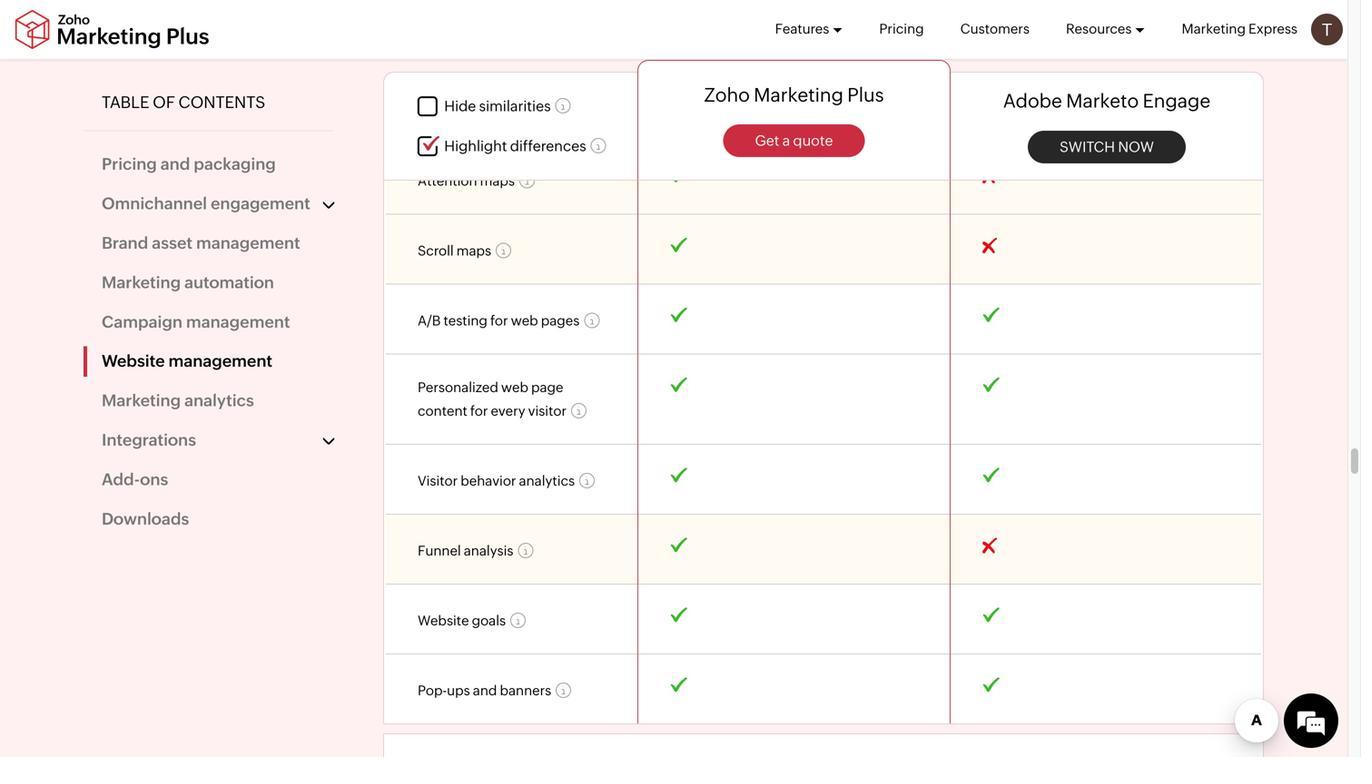 Task type: locate. For each thing, give the bounding box(es) containing it.
pricing for pricing
[[879, 21, 924, 37]]

1 horizontal spatial pricing
[[879, 21, 924, 37]]

packaging
[[194, 155, 276, 174]]

marketing left express
[[1182, 21, 1246, 37]]

integrations
[[102, 431, 196, 449]]

marketing express link
[[1182, 0, 1298, 58]]

differences
[[510, 138, 586, 155]]

marketing
[[1182, 21, 1246, 37], [754, 84, 844, 106], [102, 273, 181, 292], [102, 391, 181, 410]]

automation
[[184, 273, 274, 292]]

engagement
[[211, 194, 310, 213]]

management down automation
[[186, 313, 290, 331]]

zoho marketing plus
[[704, 84, 884, 106]]

a
[[783, 132, 790, 149]]

marketing up the get a quote
[[754, 84, 844, 106]]

hide
[[444, 98, 476, 115]]

1 vertical spatial pricing
[[102, 155, 157, 174]]

plus
[[847, 84, 884, 106]]

get a quote
[[755, 132, 833, 149]]

0 horizontal spatial pricing
[[102, 155, 157, 174]]

marketing up campaign
[[102, 273, 181, 292]]

pricing
[[879, 21, 924, 37], [102, 155, 157, 174]]

pricing up plus
[[879, 21, 924, 37]]

features
[[775, 21, 830, 37]]

campaign
[[102, 313, 182, 331]]

table of contents
[[102, 93, 266, 112]]

switch now
[[1060, 138, 1154, 155]]

website
[[102, 352, 165, 371]]

marketo
[[1066, 90, 1139, 112]]

switch now link
[[1028, 131, 1186, 163]]

features link
[[775, 0, 843, 58]]

analytics
[[184, 391, 254, 410]]

contents
[[178, 93, 266, 112]]

engage
[[1143, 90, 1211, 112]]

pricing left and
[[102, 155, 157, 174]]

marketing for marketing express
[[1182, 21, 1246, 37]]

add-ons
[[102, 470, 168, 489]]

terry turtle image
[[1311, 14, 1343, 45]]

adobe marketo engage
[[1003, 90, 1211, 112]]

table
[[102, 93, 149, 112]]

1 vertical spatial management
[[186, 313, 290, 331]]

2 vertical spatial management
[[168, 352, 273, 371]]

express
[[1249, 21, 1298, 37]]

resources link
[[1066, 0, 1146, 58]]

management up analytics
[[168, 352, 273, 371]]

marketing automation
[[102, 273, 274, 292]]

marketing express
[[1182, 21, 1298, 37]]

campaign management
[[102, 313, 290, 331]]

pricing and packaging
[[102, 155, 276, 174]]

0 vertical spatial pricing
[[879, 21, 924, 37]]

management down engagement
[[196, 234, 300, 252]]

and
[[160, 155, 190, 174]]

management
[[196, 234, 300, 252], [186, 313, 290, 331], [168, 352, 273, 371]]

of
[[153, 93, 175, 112]]

marketing up the 'integrations'
[[102, 391, 181, 410]]

add-
[[102, 470, 140, 489]]



Task type: describe. For each thing, give the bounding box(es) containing it.
zoho
[[704, 84, 750, 106]]

marketing for marketing analytics
[[102, 391, 181, 410]]

highlight differences
[[444, 138, 586, 155]]

0 vertical spatial management
[[196, 234, 300, 252]]

pricing link
[[879, 0, 924, 58]]

asset
[[152, 234, 193, 252]]

customers
[[961, 21, 1030, 37]]

customers link
[[961, 0, 1030, 58]]

management for website management
[[168, 352, 273, 371]]

resources
[[1066, 21, 1132, 37]]

omnichannel
[[102, 194, 207, 213]]

marketing for marketing automation
[[102, 273, 181, 292]]

highlight
[[444, 138, 507, 155]]

ons
[[140, 470, 168, 489]]

downloads
[[102, 510, 189, 528]]

get a quote link
[[723, 125, 865, 157]]

hide similarities
[[444, 98, 551, 115]]

get
[[755, 132, 780, 149]]

website management
[[102, 352, 273, 371]]

similarities
[[479, 98, 551, 115]]

zoho marketingplus logo image
[[14, 10, 211, 49]]

brand asset management
[[102, 234, 300, 252]]

now
[[1118, 138, 1154, 155]]

omnichannel engagement
[[102, 194, 310, 213]]

adobe
[[1003, 90, 1062, 112]]

management for campaign management
[[186, 313, 290, 331]]

marketing analytics
[[102, 391, 254, 410]]

switch
[[1060, 138, 1115, 155]]

brand
[[102, 234, 148, 252]]

pricing for pricing and packaging
[[102, 155, 157, 174]]

quote
[[793, 132, 833, 149]]



Task type: vqa. For each thing, say whether or not it's contained in the screenshot.
the bottommost Pricing
yes



